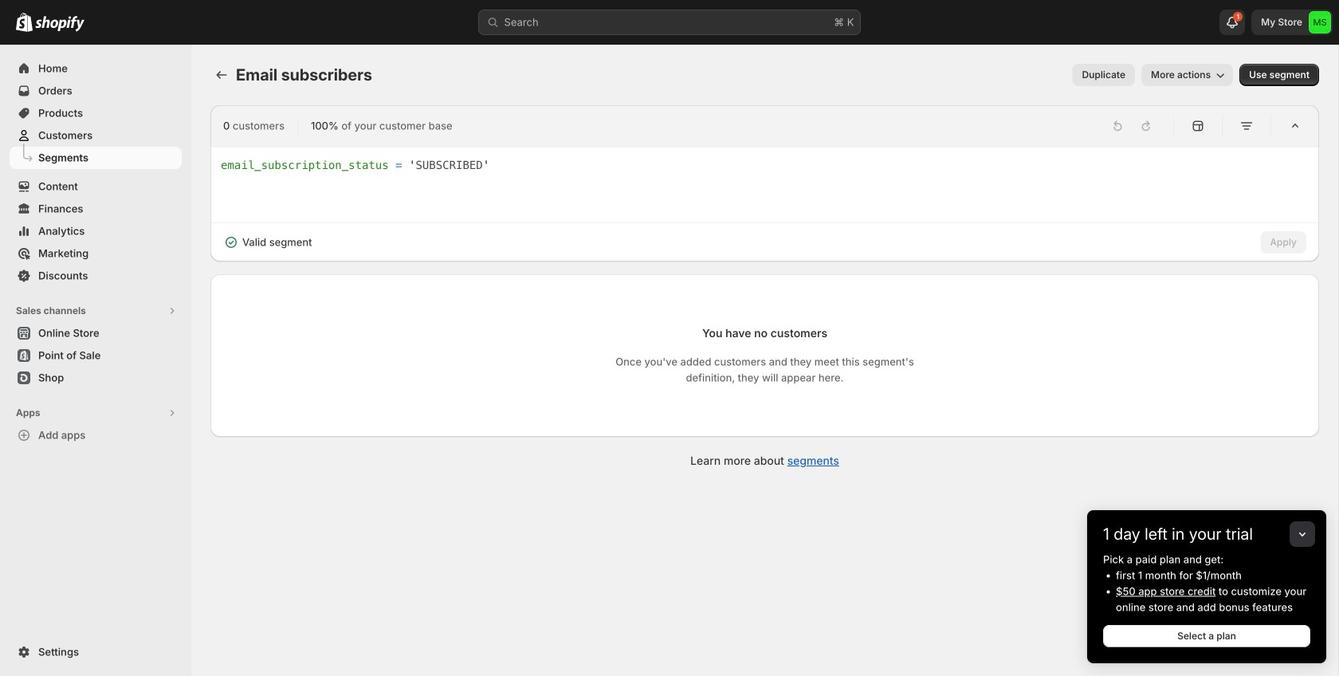 Task type: describe. For each thing, give the bounding box(es) containing it.
redo image
[[1138, 118, 1154, 134]]

Editor field
[[221, 157, 1309, 213]]

my store image
[[1309, 11, 1331, 33]]

undo image
[[1110, 118, 1126, 134]]



Task type: locate. For each thing, give the bounding box(es) containing it.
To create a segment, choose a template or apply a filter. text field
[[221, 157, 1309, 213]]

0 horizontal spatial shopify image
[[16, 13, 33, 32]]

alert
[[210, 223, 325, 261]]

1 horizontal spatial shopify image
[[35, 16, 85, 32]]

shopify image
[[16, 13, 33, 32], [35, 16, 85, 32]]



Task type: vqa. For each thing, say whether or not it's contained in the screenshot.
My Store "image"
yes



